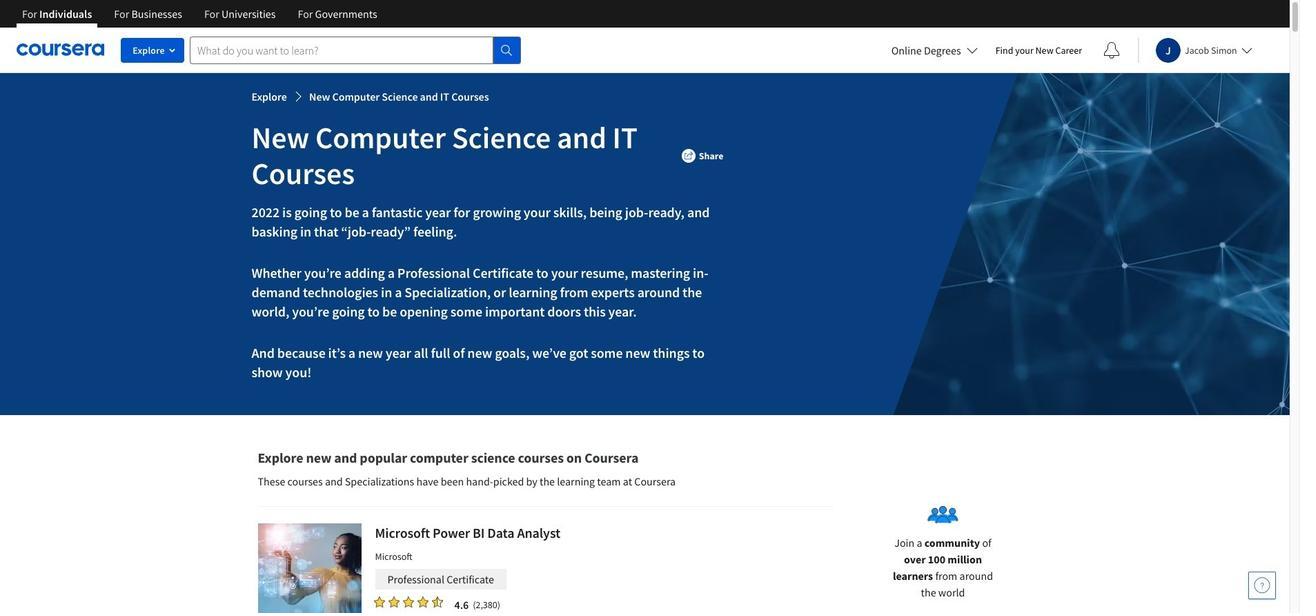 Task type: vqa. For each thing, say whether or not it's contained in the screenshot.
Testimonials LINK
no



Task type: describe. For each thing, give the bounding box(es) containing it.
community image
[[928, 507, 959, 524]]

banner navigation
[[11, 0, 388, 38]]

help center image
[[1254, 578, 1271, 594]]

coursera image
[[17, 39, 104, 61]]



Task type: locate. For each thing, give the bounding box(es) containing it.
None search field
[[190, 36, 521, 64]]

microsoft power bi data analyst image
[[258, 524, 361, 614]]

breadcrumb navigation
[[252, 90, 724, 104]]

What do you want to learn? text field
[[190, 36, 493, 64]]



